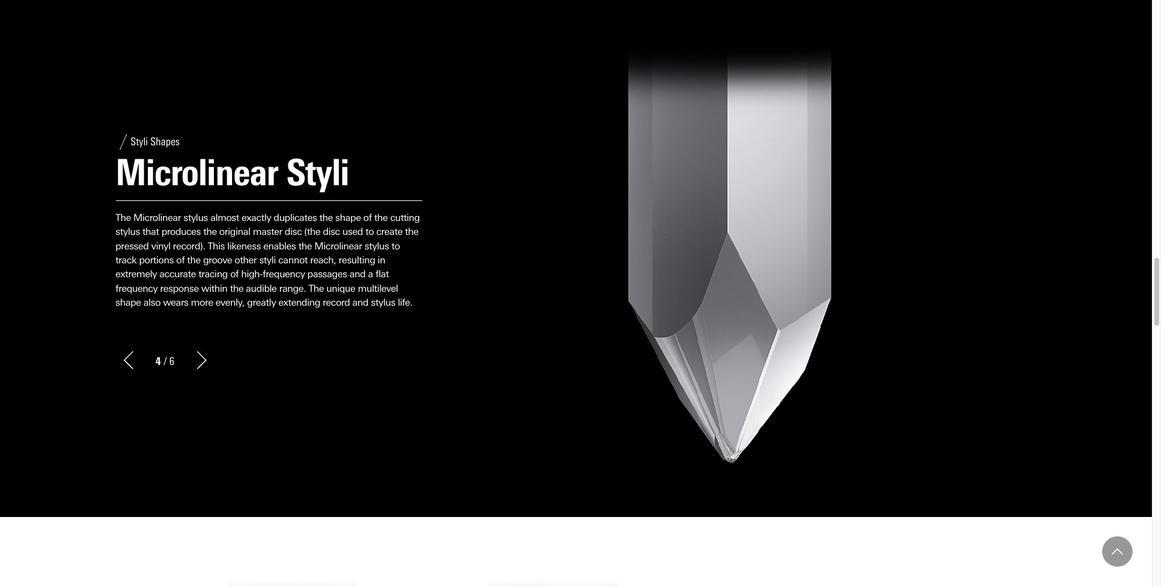 Task type: vqa. For each thing, say whether or not it's contained in the screenshot.
How Does the Program Work?
no



Task type: describe. For each thing, give the bounding box(es) containing it.
shapes
[[151, 135, 180, 149]]

likeness
[[227, 240, 261, 252]]

1 vertical spatial the
[[309, 283, 324, 295]]

the down (the
[[299, 240, 312, 252]]

within
[[201, 283, 228, 295]]

the down record).
[[187, 255, 201, 266]]

greatly
[[247, 297, 276, 309]]

1 vertical spatial of
[[176, 255, 185, 266]]

master
[[253, 226, 282, 238]]

groove
[[203, 255, 232, 266]]

exactly
[[242, 212, 271, 224]]

stylus up 'produces'
[[184, 212, 208, 224]]

0 vertical spatial shape
[[336, 212, 361, 224]]

duplicates
[[274, 212, 317, 224]]

produces
[[162, 226, 201, 238]]

passages
[[308, 269, 347, 280]]

track
[[116, 255, 137, 266]]

multilevel
[[358, 283, 398, 295]]

extending
[[279, 297, 320, 309]]

arrow up image
[[1113, 547, 1124, 558]]

the down cutting
[[405, 226, 419, 238]]

create
[[377, 226, 403, 238]]

record
[[323, 297, 350, 309]]

used
[[343, 226, 363, 238]]

previous slide image
[[119, 352, 137, 370]]

that
[[142, 226, 159, 238]]

evenly,
[[216, 297, 245, 309]]

the up (the
[[320, 212, 333, 224]]

stylus up in
[[365, 240, 389, 252]]

reach,
[[310, 255, 336, 266]]

vinyl
[[151, 240, 171, 252]]

the up this
[[203, 226, 217, 238]]

in
[[378, 255, 386, 266]]

original
[[219, 226, 250, 238]]

a
[[368, 269, 373, 280]]

extremely
[[116, 269, 157, 280]]

2 disc from the left
[[323, 226, 340, 238]]

microlinear styli
[[116, 151, 349, 195]]

resulting
[[339, 255, 375, 266]]

the up create
[[374, 212, 388, 224]]

1 horizontal spatial styli
[[287, 151, 349, 195]]

other
[[235, 255, 257, 266]]

1 vertical spatial to
[[392, 240, 400, 252]]



Task type: locate. For each thing, give the bounding box(es) containing it.
1 horizontal spatial the
[[309, 283, 324, 295]]

shape up the used
[[336, 212, 361, 224]]

0 horizontal spatial shape
[[116, 297, 141, 309]]

unique
[[327, 283, 356, 295]]

2 horizontal spatial of
[[364, 212, 372, 224]]

0 horizontal spatial of
[[176, 255, 185, 266]]

0 vertical spatial microlinear
[[116, 151, 278, 195]]

the up pressed
[[116, 212, 131, 224]]

styli left shapes
[[131, 135, 148, 149]]

cutting
[[390, 212, 420, 224]]

0 vertical spatial styli
[[131, 135, 148, 149]]

to
[[366, 226, 374, 238], [392, 240, 400, 252]]

4
[[156, 355, 161, 369]]

microlinear down the used
[[315, 240, 362, 252]]

high-
[[241, 269, 263, 280]]

the microlinear stylus almost exactly duplicates the shape of the cutting stylus that produces the original master disc (the disc used to create the pressed vinyl record). this likeness enables the microlinear stylus to track portions of the groove other styli cannot reach, resulting in extremely accurate tracing of high-frequency passages and a flat frequency response within the audible range. the unique multilevel shape also wears more evenly, greatly extending record and stylus life.
[[116, 212, 420, 309]]

range.
[[279, 283, 306, 295]]

disc
[[285, 226, 302, 238], [323, 226, 340, 238]]

shape left also
[[116, 297, 141, 309]]

to down create
[[392, 240, 400, 252]]

1 vertical spatial frequency
[[116, 283, 158, 295]]

styli shapes
[[131, 135, 180, 149]]

tracing
[[199, 269, 228, 280]]

frequency up range. at the left of page
[[263, 269, 305, 280]]

0 vertical spatial frequency
[[263, 269, 305, 280]]

1 horizontal spatial shape
[[336, 212, 361, 224]]

disc right (the
[[323, 226, 340, 238]]

0 vertical spatial and
[[350, 269, 366, 280]]

0 vertical spatial to
[[366, 226, 374, 238]]

life.
[[398, 297, 413, 309]]

cannot
[[279, 255, 308, 266]]

styli
[[131, 135, 148, 149], [287, 151, 349, 195]]

1 vertical spatial and
[[353, 297, 369, 309]]

accurate
[[160, 269, 196, 280]]

4 / 6
[[156, 355, 174, 369]]

2 vertical spatial microlinear
[[315, 240, 362, 252]]

pressed
[[116, 240, 149, 252]]

0 horizontal spatial styli
[[131, 135, 148, 149]]

audible
[[246, 283, 277, 295]]

of left cutting
[[364, 212, 372, 224]]

/
[[164, 355, 167, 369]]

stylus down multilevel
[[371, 297, 396, 309]]

record).
[[173, 240, 205, 252]]

0 horizontal spatial disc
[[285, 226, 302, 238]]

more
[[191, 297, 213, 309]]

0 horizontal spatial frequency
[[116, 283, 158, 295]]

the up evenly,
[[230, 283, 244, 295]]

this
[[208, 240, 225, 252]]

1 vertical spatial microlinear
[[133, 212, 181, 224]]

1 horizontal spatial of
[[230, 269, 239, 280]]

0 horizontal spatial to
[[366, 226, 374, 238]]

response
[[160, 283, 199, 295]]

disc down duplicates
[[285, 226, 302, 238]]

1 vertical spatial styli
[[287, 151, 349, 195]]

microlinear up that
[[133, 212, 181, 224]]

of up accurate
[[176, 255, 185, 266]]

microlinear
[[116, 151, 278, 195], [133, 212, 181, 224], [315, 240, 362, 252]]

also
[[144, 297, 161, 309]]

0 vertical spatial the
[[116, 212, 131, 224]]

6
[[170, 355, 174, 369]]

enables
[[263, 240, 296, 252]]

almost
[[211, 212, 239, 224]]

(the
[[304, 226, 321, 238]]

to right the used
[[366, 226, 374, 238]]

wears
[[163, 297, 189, 309]]

the down the passages at the top of page
[[309, 283, 324, 295]]

1 horizontal spatial disc
[[323, 226, 340, 238]]

and left the a
[[350, 269, 366, 280]]

2 vertical spatial of
[[230, 269, 239, 280]]

0 vertical spatial of
[[364, 212, 372, 224]]

the
[[116, 212, 131, 224], [309, 283, 324, 295]]

and down multilevel
[[353, 297, 369, 309]]

1 vertical spatial shape
[[116, 297, 141, 309]]

next slide image
[[193, 352, 211, 370]]

and
[[350, 269, 366, 280], [353, 297, 369, 309]]

frequency down extremely
[[116, 283, 158, 295]]

0 horizontal spatial the
[[116, 212, 131, 224]]

flat
[[376, 269, 389, 280]]

stylus up pressed
[[116, 226, 140, 238]]

portions
[[139, 255, 174, 266]]

1 disc from the left
[[285, 226, 302, 238]]

of
[[364, 212, 372, 224], [176, 255, 185, 266], [230, 269, 239, 280]]

shape
[[336, 212, 361, 224], [116, 297, 141, 309]]

microlinear down shapes
[[116, 151, 278, 195]]

styli up duplicates
[[287, 151, 349, 195]]

the
[[320, 212, 333, 224], [374, 212, 388, 224], [203, 226, 217, 238], [405, 226, 419, 238], [299, 240, 312, 252], [187, 255, 201, 266], [230, 283, 244, 295]]

1 horizontal spatial to
[[392, 240, 400, 252]]

stylus
[[184, 212, 208, 224], [116, 226, 140, 238], [365, 240, 389, 252], [371, 297, 396, 309]]

frequency
[[263, 269, 305, 280], [116, 283, 158, 295]]

1 horizontal spatial frequency
[[263, 269, 305, 280]]

styli
[[259, 255, 276, 266]]

of left high- on the left top
[[230, 269, 239, 280]]



